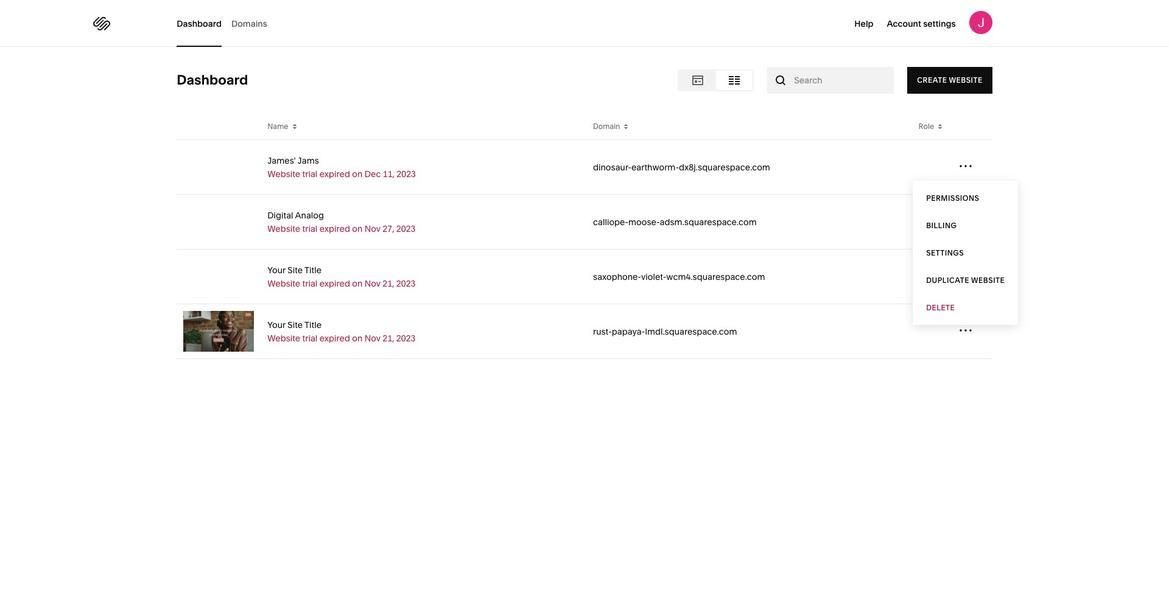 Task type: locate. For each thing, give the bounding box(es) containing it.
your site title link
[[268, 263, 416, 277], [268, 318, 416, 332]]

1 expired from the top
[[320, 168, 350, 179]]

permissions link
[[913, 184, 1019, 212]]

tab list
[[177, 0, 277, 47], [679, 71, 753, 90]]

2023
[[397, 168, 416, 179], [396, 223, 416, 234], [396, 278, 416, 289], [396, 333, 416, 344]]

settings link
[[913, 239, 1019, 266]]

0 vertical spatial your site title website trial expired on nov 21, 2023
[[268, 265, 416, 289]]

on inside digital analog website trial expired on nov 27, 2023
[[352, 223, 363, 234]]

analog
[[295, 210, 324, 221]]

1 website from the top
[[268, 168, 300, 179]]

1 vertical spatial website
[[971, 276, 1005, 285]]

duplicate
[[926, 276, 970, 285]]

violet-
[[641, 271, 666, 282]]

nov inside digital analog website trial expired on nov 27, 2023
[[365, 223, 381, 234]]

james' jams link
[[268, 154, 416, 167]]

1 vertical spatial your site title website trial expired on nov 21, 2023
[[268, 319, 416, 344]]

website up the delete button
[[971, 276, 1005, 285]]

site for saxophone-violet-wcm4.squarespace.com
[[288, 265, 303, 276]]

dashboard left domains button
[[177, 18, 222, 29]]

2 expired from the top
[[320, 223, 350, 234]]

create website
[[917, 76, 983, 85]]

name button
[[268, 122, 297, 132]]

saxophone-
[[593, 271, 641, 282]]

1 vertical spatial dashboard
[[177, 72, 248, 88]]

table containing james' jams
[[177, 114, 993, 359]]

menu
[[913, 181, 1019, 325]]

3 nov from the top
[[365, 333, 381, 344]]

moose-
[[629, 217, 660, 227]]

1 vertical spatial 21,
[[383, 333, 394, 344]]

website inside button
[[971, 276, 1005, 285]]

1 vertical spatial nov
[[365, 278, 381, 289]]

expired inside digital analog website trial expired on nov 27, 2023
[[320, 223, 350, 234]]

0 vertical spatial tab list
[[177, 0, 277, 47]]

1 on from the top
[[352, 168, 363, 179]]

wcm4.squarespace.com
[[666, 271, 765, 282]]

adsm.squarespace.com
[[660, 217, 757, 227]]

1 nov from the top
[[365, 223, 381, 234]]

0 vertical spatial your site title link
[[268, 263, 416, 277]]

role button
[[919, 122, 943, 132]]

dashboard
[[177, 18, 222, 29], [177, 72, 248, 88]]

expired inside james' jams website trial expired on dec 11, 2023
[[320, 168, 350, 179]]

0 vertical spatial 21,
[[383, 278, 394, 289]]

4 website from the top
[[268, 333, 300, 344]]

billing link
[[913, 212, 1019, 239]]

calliope-moose-adsm.squarespace.com
[[593, 217, 757, 227]]

2 trial from the top
[[302, 223, 318, 234]]

site
[[288, 265, 303, 276], [288, 319, 303, 330]]

1 your site title website trial expired on nov 21, 2023 from the top
[[268, 265, 416, 289]]

website
[[268, 168, 300, 179], [268, 223, 300, 234], [268, 278, 300, 289], [268, 333, 300, 344]]

Search field
[[794, 74, 867, 87]]

0 vertical spatial nov
[[365, 223, 381, 234]]

2 your from the top
[[268, 319, 285, 330]]

21, for rust-
[[383, 333, 394, 344]]

digital analog website trial expired on nov 27, 2023
[[268, 210, 416, 234]]

3 website from the top
[[268, 278, 300, 289]]

domains button
[[231, 0, 267, 47]]

1 horizontal spatial column header
[[952, 114, 993, 139]]

menu containing permissions
[[913, 181, 1019, 325]]

table
[[177, 114, 993, 359]]

delete button
[[913, 294, 1019, 321]]

1 title from the top
[[305, 265, 322, 276]]

row
[[177, 114, 993, 140]]

cell
[[177, 140, 261, 194], [912, 140, 952, 194], [912, 195, 952, 249], [177, 250, 261, 304], [912, 250, 952, 304], [912, 305, 952, 359]]

2 nov from the top
[[365, 278, 381, 289]]

permissions
[[926, 193, 980, 203]]

your site title website trial expired on nov 21, 2023
[[268, 265, 416, 289], [268, 319, 416, 344]]

your
[[268, 265, 285, 276], [268, 319, 285, 330]]

title for rust-
[[305, 319, 322, 330]]

column header right role "button"
[[952, 114, 993, 139]]

2 your site title link from the top
[[268, 318, 416, 332]]

2 site from the top
[[288, 319, 303, 330]]

2 column header from the left
[[952, 114, 993, 139]]

earthworm-
[[632, 162, 679, 173]]

1 vertical spatial your site title link
[[268, 318, 416, 332]]

settings
[[926, 248, 964, 257]]

role
[[919, 122, 934, 131]]

1 vertical spatial site
[[288, 319, 303, 330]]

3 expired from the top
[[320, 278, 350, 289]]

0 vertical spatial your
[[268, 265, 285, 276]]

website inside "link"
[[949, 76, 983, 85]]

domains
[[231, 18, 267, 29]]

row group
[[177, 140, 993, 359]]

1 vertical spatial tab list
[[679, 71, 753, 90]]

title
[[305, 265, 322, 276], [305, 319, 322, 330]]

2023 inside digital analog website trial expired on nov 27, 2023
[[396, 223, 416, 234]]

1 vertical spatial your
[[268, 319, 285, 330]]

0 vertical spatial website
[[949, 76, 983, 85]]

1 your from the top
[[268, 265, 285, 276]]

help
[[855, 18, 874, 29]]

2 21, from the top
[[383, 333, 394, 344]]

2 your site title website trial expired on nov 21, 2023 from the top
[[268, 319, 416, 344]]

2 title from the top
[[305, 319, 322, 330]]

website inside digital analog website trial expired on nov 27, 2023
[[268, 223, 300, 234]]

1 site from the top
[[288, 265, 303, 276]]

expired
[[320, 168, 350, 179], [320, 223, 350, 234], [320, 278, 350, 289], [320, 333, 350, 344]]

digital analog link
[[268, 209, 416, 222]]

digital
[[268, 210, 293, 221]]

column header left name
[[177, 114, 261, 139]]

2 on from the top
[[352, 223, 363, 234]]

2 vertical spatial nov
[[365, 333, 381, 344]]

column header
[[177, 114, 261, 139], [952, 114, 993, 139]]

4 on from the top
[[352, 333, 363, 344]]

settings
[[923, 18, 956, 29]]

0 horizontal spatial column header
[[177, 114, 261, 139]]

21,
[[383, 278, 394, 289], [383, 333, 394, 344]]

0 vertical spatial site
[[288, 265, 303, 276]]

create website link
[[908, 67, 993, 94]]

1 your site title link from the top
[[268, 263, 416, 277]]

nov
[[365, 223, 381, 234], [365, 278, 381, 289], [365, 333, 381, 344]]

1 column header from the left
[[177, 114, 261, 139]]

website
[[949, 76, 983, 85], [971, 276, 1005, 285]]

dashboard down the dashboard button in the left of the page
[[177, 72, 248, 88]]

trial
[[302, 168, 318, 179], [302, 223, 318, 234], [302, 278, 318, 289], [302, 333, 318, 344]]

0 vertical spatial dashboard
[[177, 18, 222, 29]]

1 horizontal spatial tab list
[[679, 71, 753, 90]]

2 website from the top
[[268, 223, 300, 234]]

website right create
[[949, 76, 983, 85]]

0 vertical spatial title
[[305, 265, 322, 276]]

on
[[352, 168, 363, 179], [352, 223, 363, 234], [352, 278, 363, 289], [352, 333, 363, 344]]

1 trial from the top
[[302, 168, 318, 179]]

4 expired from the top
[[320, 333, 350, 344]]

dec
[[365, 168, 381, 179]]

dinosaur-earthworm-dx8j.squarespace.com
[[593, 162, 770, 173]]

trial inside james' jams website trial expired on dec 11, 2023
[[302, 168, 318, 179]]

0 horizontal spatial tab list
[[177, 0, 277, 47]]

1 vertical spatial title
[[305, 319, 322, 330]]

1 21, from the top
[[383, 278, 394, 289]]



Task type: describe. For each thing, give the bounding box(es) containing it.
2023 inside james' jams website trial expired on dec 11, 2023
[[397, 168, 416, 179]]

james'
[[268, 155, 296, 166]]

james' jams website trial expired on dec 11, 2023
[[268, 155, 416, 179]]

create
[[917, 76, 947, 85]]

dinosaur-
[[593, 162, 632, 173]]

dx8j.squarespace.com
[[679, 162, 770, 173]]

rust-
[[593, 326, 612, 337]]

lmdl.squarespace.com
[[645, 326, 737, 337]]

rust-papaya-lmdl.squarespace.com
[[593, 326, 737, 337]]

4 trial from the top
[[302, 333, 318, 344]]

duplicate website
[[926, 276, 1005, 285]]

row containing name
[[177, 114, 993, 140]]

domain button
[[593, 122, 629, 132]]

your site title website trial expired on nov 21, 2023 for saxophone-violet-wcm4.squarespace.com
[[268, 265, 416, 289]]

trial inside digital analog website trial expired on nov 27, 2023
[[302, 223, 318, 234]]

27,
[[383, 223, 394, 234]]

your site title link for rust-
[[268, 318, 416, 332]]

3 trial from the top
[[302, 278, 318, 289]]

website for duplicate website
[[971, 276, 1005, 285]]

nov for saxophone-violet-wcm4.squarespace.com
[[365, 278, 381, 289]]

2 dashboard from the top
[[177, 72, 248, 88]]

jams
[[298, 155, 319, 166]]

3 on from the top
[[352, 278, 363, 289]]

row group containing james' jams
[[177, 140, 993, 359]]

account settings
[[887, 18, 956, 29]]

calliope-
[[593, 217, 629, 227]]

account settings link
[[887, 17, 956, 29]]

name
[[268, 122, 288, 131]]

account
[[887, 18, 921, 29]]

website for create website
[[949, 76, 983, 85]]

tab list containing dashboard
[[177, 0, 277, 47]]

your site title link for saxophone-
[[268, 263, 416, 277]]

papaya-
[[612, 326, 645, 337]]

saxophone-violet-wcm4.squarespace.com
[[593, 271, 765, 282]]

billing
[[926, 221, 957, 230]]

11,
[[383, 168, 395, 179]]

your for saxophone-violet-wcm4.squarespace.com
[[268, 265, 285, 276]]

on inside james' jams website trial expired on dec 11, 2023
[[352, 168, 363, 179]]

nov for rust-papaya-lmdl.squarespace.com
[[365, 333, 381, 344]]

dashboard button
[[177, 0, 222, 47]]

domain
[[593, 122, 620, 131]]

your site title website trial expired on nov 21, 2023 for rust-papaya-lmdl.squarespace.com
[[268, 319, 416, 344]]

delete
[[926, 303, 955, 312]]

1 dashboard from the top
[[177, 18, 222, 29]]

site for rust-papaya-lmdl.squarespace.com
[[288, 319, 303, 330]]

website inside james' jams website trial expired on dec 11, 2023
[[268, 168, 300, 179]]

21, for saxophone-
[[383, 278, 394, 289]]

title for saxophone-
[[305, 265, 322, 276]]

duplicate website button
[[913, 266, 1019, 294]]

help link
[[855, 17, 874, 29]]

your for rust-papaya-lmdl.squarespace.com
[[268, 319, 285, 330]]



Task type: vqa. For each thing, say whether or not it's contained in the screenshot.
second off
no



